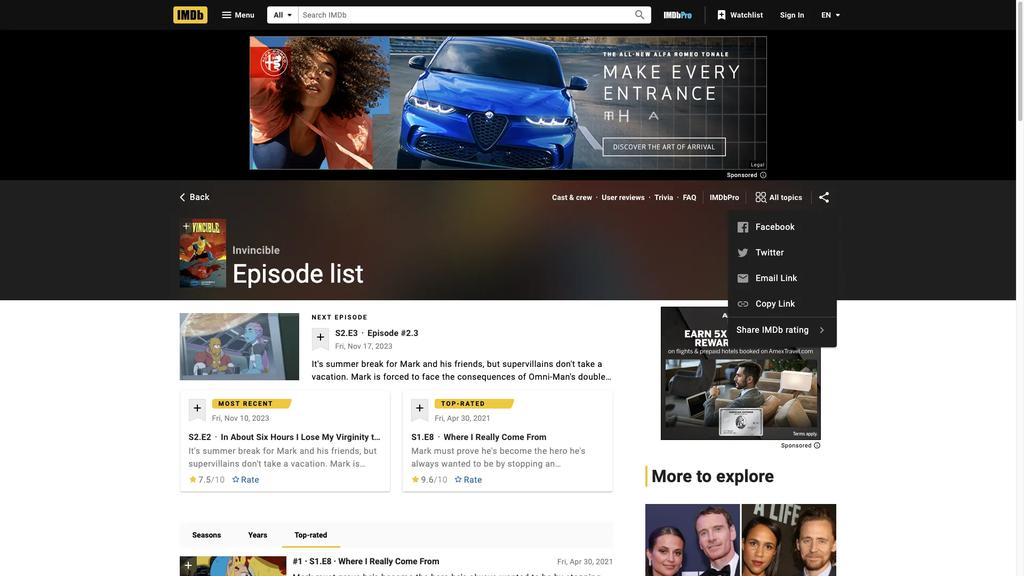 Task type: vqa. For each thing, say whether or not it's contained in the screenshot.
an
yes



Task type: locate. For each thing, give the bounding box(es) containing it.
user reviews button
[[602, 192, 645, 203]]

don't
[[556, 359, 576, 369], [242, 459, 262, 469]]

1 ∙ from the left
[[305, 557, 307, 567]]

star inline image
[[189, 476, 197, 483]]

/ down always
[[434, 475, 438, 485]]

arrow drop down image right "menu"
[[283, 9, 296, 21]]

s1.e8 right fish
[[412, 432, 434, 442]]

break down about
[[238, 446, 261, 456]]

/ for 7.5
[[211, 475, 215, 485]]

0 vertical spatial vacation.
[[312, 372, 349, 382]]

and
[[423, 359, 438, 369], [300, 446, 315, 456]]

0 vertical spatial sponsored
[[727, 172, 760, 179]]

#2.3
[[401, 328, 419, 338]]

0 vertical spatial but
[[487, 359, 500, 369]]

it's summer break for mark and his friends, but supervillains don't take a vacation. mark is forced to face the consequences of omni-man's double life.
[[312, 359, 606, 395], [189, 446, 381, 495]]

1 vertical spatial where
[[338, 557, 363, 567]]

imdb rating: 9.6 element
[[412, 474, 448, 487]]

he's right hero
[[570, 446, 586, 456]]

steven yeun in invincible (2021) image
[[180, 557, 286, 576]]

link inside menu item
[[779, 299, 796, 309]]

vacation.
[[312, 372, 349, 382], [291, 459, 328, 469]]

2023 down recent
[[252, 414, 270, 423]]

top-rated
[[441, 400, 486, 408], [295, 531, 327, 540]]

0 horizontal spatial nov
[[224, 414, 238, 423]]

1 horizontal spatial add image
[[414, 402, 426, 415]]

six
[[256, 432, 268, 442]]

episode
[[232, 259, 323, 289], [368, 328, 399, 338]]

30,
[[461, 414, 472, 423], [584, 558, 594, 566]]

0 vertical spatial link
[[781, 273, 798, 283]]

years tab
[[234, 522, 282, 548]]

man's
[[553, 372, 576, 382], [358, 472, 381, 482]]

1 vertical spatial from
[[420, 557, 440, 567]]

0 horizontal spatial summer
[[203, 446, 236, 456]]

0 horizontal spatial his
[[317, 446, 329, 456]]

menu
[[728, 215, 837, 343]]

always
[[412, 459, 439, 469]]

1 horizontal spatial friends,
[[455, 359, 485, 369]]

2 arrow drop down image from the left
[[832, 9, 845, 21]]

1 horizontal spatial rate
[[464, 475, 482, 485]]

nov for 10,
[[224, 414, 238, 423]]

link for copy link
[[779, 299, 796, 309]]

1 vertical spatial the
[[535, 446, 547, 456]]

1 horizontal spatial consequences
[[458, 372, 516, 382]]

0 horizontal spatial but
[[364, 446, 377, 456]]

episode #2.3
[[368, 328, 419, 338]]

1 horizontal spatial 2023
[[376, 342, 393, 351]]

2023 for fri, nov 17, 2023
[[376, 342, 393, 351]]

2 horizontal spatial a
[[598, 359, 603, 369]]

2 add image from the left
[[414, 402, 426, 415]]

2023 right 17,
[[376, 342, 393, 351]]

most recent
[[219, 400, 274, 408]]

list
[[330, 259, 364, 289]]

0 vertical spatial 30,
[[461, 414, 472, 423]]

0 horizontal spatial rated
[[310, 531, 327, 540]]

1 horizontal spatial but
[[487, 359, 500, 369]]

mark
[[400, 359, 421, 369], [351, 372, 372, 382], [277, 446, 297, 456], [412, 446, 432, 456], [330, 459, 351, 469]]

0 horizontal spatial it's
[[189, 446, 200, 456]]

2 rate from the left
[[464, 475, 482, 485]]

0 vertical spatial of
[[518, 372, 527, 382]]

for down six at bottom left
[[263, 446, 275, 456]]

0 horizontal spatial rate
[[241, 475, 260, 485]]

0 horizontal spatial arrow drop down image
[[283, 9, 296, 21]]

2023 for fri, nov 10, 2023
[[252, 414, 270, 423]]

really
[[476, 432, 500, 442], [370, 557, 393, 567]]

1 horizontal spatial for
[[386, 359, 398, 369]]

for down 'episode #2.3' link
[[386, 359, 398, 369]]

is down "fri, nov 17, 2023"
[[374, 372, 381, 382]]

to left be
[[474, 459, 482, 469]]

omni-
[[529, 372, 553, 382], [334, 472, 358, 482]]

1 vertical spatial face
[[228, 472, 245, 482]]

2 rate button from the left
[[448, 471, 489, 490]]

seth rogen and tatiana maslany in episode #2.3 (2023) image
[[180, 313, 299, 381]]

add image down seasons
[[182, 559, 195, 572]]

2 / from the left
[[434, 475, 438, 485]]

1 vertical spatial consequences
[[263, 472, 321, 482]]

fri, nov 17, 2023
[[335, 342, 393, 351]]

supervillains
[[503, 359, 554, 369], [189, 459, 240, 469]]

1 vertical spatial of
[[324, 472, 332, 482]]

1 horizontal spatial in
[[798, 11, 805, 19]]

from
[[527, 432, 547, 442], [420, 557, 440, 567]]

All search field
[[267, 6, 652, 23]]

arrow drop down image right sign in
[[832, 9, 845, 21]]

all button
[[267, 6, 299, 23]]

/ inside imdb rating: 9.6 element
[[434, 475, 438, 485]]

rate button down wanted
[[448, 471, 489, 490]]

cast & crew button
[[553, 192, 592, 203]]

0 vertical spatial it's summer break for mark and his friends, but supervillains don't take a vacation. mark is forced to face the consequences of omni-man's double life.
[[312, 359, 606, 395]]

the
[[442, 372, 455, 382], [535, 446, 547, 456], [248, 472, 260, 482]]

0 vertical spatial in
[[798, 11, 805, 19]]

0 horizontal spatial top-rated
[[295, 531, 327, 540]]

0 vertical spatial break
[[362, 359, 384, 369]]

take
[[578, 359, 595, 369], [264, 459, 281, 469]]

a
[[598, 359, 603, 369], [381, 432, 386, 442], [284, 459, 289, 469]]

top-rated up #1
[[295, 531, 327, 540]]

in inside button
[[798, 11, 805, 19]]

1 horizontal spatial apr
[[570, 558, 582, 566]]

top- up #1
[[295, 531, 310, 540]]

life. up in about six hours i lose my virginity to a fish
[[312, 385, 327, 395]]

trivia
[[655, 193, 674, 202]]

1 horizontal spatial break
[[362, 359, 384, 369]]

episode #2.3 link
[[368, 328, 419, 338]]

0 horizontal spatial all
[[274, 11, 283, 19]]

tab list containing seasons
[[180, 522, 614, 548]]

star border inline image
[[231, 476, 240, 483]]

home image
[[173, 6, 207, 23]]

0 horizontal spatial forced
[[189, 472, 215, 482]]

vacation. down "fri, nov 17, 2023"
[[312, 372, 349, 382]]

7.5
[[198, 475, 211, 485]]

friends,
[[455, 359, 485, 369], [331, 446, 362, 456]]

his
[[440, 359, 452, 369], [317, 446, 329, 456]]

1 vertical spatial group
[[646, 504, 837, 576]]

0 vertical spatial man's
[[553, 372, 576, 382]]

break down 17,
[[362, 359, 384, 369]]

1 10 from the left
[[215, 475, 225, 485]]

s1.e8 right #1
[[310, 557, 332, 567]]

0 horizontal spatial rate button
[[225, 471, 266, 490]]

rating
[[786, 325, 809, 335]]

topics
[[781, 193, 803, 202]]

rated
[[461, 400, 486, 408], [310, 531, 327, 540]]

2 vertical spatial add image
[[182, 559, 195, 572]]

seasons
[[192, 531, 221, 540]]

1 horizontal spatial don't
[[556, 359, 576, 369]]

email link link
[[728, 266, 837, 291]]

0 vertical spatial and
[[423, 359, 438, 369]]

0 vertical spatial s1.e8
[[412, 432, 434, 442]]

tab list
[[180, 522, 614, 548]]

10
[[215, 475, 225, 485], [438, 475, 448, 485]]

he's up be
[[482, 446, 498, 456]]

reviews
[[619, 193, 645, 202]]

facebook
[[756, 222, 795, 232]]

&
[[570, 193, 575, 202]]

1 horizontal spatial ∙
[[334, 557, 336, 567]]

years
[[248, 531, 267, 540]]

1 vertical spatial man's
[[358, 472, 381, 482]]

watchlist button
[[711, 5, 772, 25]]

#1 ∙ s1.e8 ∙ where i really come from link
[[293, 557, 440, 567]]

arrow drop down image
[[283, 9, 296, 21], [832, 9, 845, 21]]

summer down s2.e2
[[203, 446, 236, 456]]

production art image
[[646, 504, 837, 576]]

1 vertical spatial double
[[189, 485, 216, 495]]

mark down virginity
[[330, 459, 351, 469]]

1 rate from the left
[[241, 475, 260, 485]]

top-rated tab
[[282, 522, 340, 548]]

top- up must
[[441, 400, 461, 408]]

1 horizontal spatial 10
[[438, 475, 448, 485]]

mark inside mark must prove he's become the hero he's always wanted to be by stopping an unstoppable force.
[[412, 446, 432, 456]]

all inside button
[[274, 11, 283, 19]]

crew
[[576, 193, 592, 202]]

∙ right #1
[[305, 557, 307, 567]]

sponsored content section
[[249, 36, 767, 179], [661, 307, 821, 449]]

1 vertical spatial it's
[[189, 446, 200, 456]]

where down top-rated tab at the left
[[338, 557, 363, 567]]

s2.e3 link
[[335, 328, 358, 338]]

1 vertical spatial all
[[770, 193, 779, 202]]

1 horizontal spatial face
[[422, 372, 440, 382]]

rated inside tab
[[310, 531, 327, 540]]

10 right 9.6
[[438, 475, 448, 485]]

all topics button
[[747, 189, 811, 206]]

1 add image from the left
[[191, 402, 204, 415]]

nov left 17,
[[348, 342, 361, 351]]

invincible image
[[180, 219, 226, 288]]

0 vertical spatial 2021
[[474, 414, 491, 423]]

submit search image
[[634, 9, 647, 22]]

break
[[362, 359, 384, 369], [238, 446, 261, 456]]

1 horizontal spatial his
[[440, 359, 452, 369]]

episode
[[335, 314, 368, 321]]

to left fish
[[371, 432, 379, 442]]

0 horizontal spatial from
[[420, 557, 440, 567]]

fri, apr 30, 2021
[[435, 414, 491, 423], [558, 558, 614, 566]]

1 horizontal spatial he's
[[570, 446, 586, 456]]

episode for episode #2.3
[[368, 328, 399, 338]]

0 horizontal spatial a
[[284, 459, 289, 469]]

mark down "fri, nov 17, 2023"
[[351, 372, 372, 382]]

0 horizontal spatial /
[[211, 475, 215, 485]]

link right email
[[781, 273, 798, 283]]

2 10 from the left
[[438, 475, 448, 485]]

watchlist image
[[716, 9, 729, 21]]

0 vertical spatial life.
[[312, 385, 327, 395]]

episode down invincible on the top
[[232, 259, 323, 289]]

0 vertical spatial for
[[386, 359, 398, 369]]

to right more
[[697, 466, 712, 487]]

0 vertical spatial friends,
[[455, 359, 485, 369]]

none field inside all search field
[[299, 7, 622, 23]]

None field
[[299, 7, 622, 23]]

1 vertical spatial top-
[[295, 531, 310, 540]]

top-rated up the where i really come from
[[441, 400, 486, 408]]

17,
[[363, 342, 374, 351]]

1 horizontal spatial omni-
[[529, 372, 553, 382]]

arrow drop down image inside 'all' button
[[283, 9, 296, 21]]

0 horizontal spatial ∙
[[305, 557, 307, 567]]

my
[[322, 432, 334, 442]]

rate right star border inline icon
[[464, 475, 482, 485]]

add image for s2.e2
[[191, 402, 204, 415]]

arrow drop down image inside en button
[[832, 9, 845, 21]]

summer down "fri, nov 17, 2023"
[[326, 359, 359, 369]]

is down virginity
[[353, 459, 360, 469]]

all for all
[[274, 11, 283, 19]]

episode up 17,
[[368, 328, 399, 338]]

forced left star border inline image
[[189, 472, 215, 482]]

1 vertical spatial episode
[[368, 328, 399, 338]]

add image down arrow left icon
[[181, 221, 191, 232]]

add image down next
[[314, 331, 327, 344]]

/ right star inline image
[[211, 475, 215, 485]]

0 vertical spatial from
[[527, 432, 547, 442]]

it's down next
[[312, 359, 324, 369]]

forced down 'episode #2.3' link
[[383, 372, 409, 382]]

to down #2.3
[[412, 372, 420, 382]]

0 vertical spatial it's
[[312, 359, 324, 369]]

next
[[312, 314, 332, 321]]

in left about
[[221, 432, 228, 442]]

life.
[[312, 385, 327, 395], [218, 485, 234, 495]]

twitter
[[756, 248, 784, 258]]

0 vertical spatial is
[[374, 372, 381, 382]]

mark up always
[[412, 446, 432, 456]]

more to explore
[[652, 466, 775, 487]]

2 ∙ from the left
[[334, 557, 336, 567]]

0 horizontal spatial sponsored
[[727, 172, 760, 179]]

10 right 7.5
[[215, 475, 225, 485]]

group
[[180, 219, 226, 288], [646, 504, 837, 576]]

the inside mark must prove he's become the hero he's always wanted to be by stopping an unstoppable force.
[[535, 446, 547, 456]]

copy link menu item
[[728, 291, 837, 317]]

1 horizontal spatial where
[[444, 432, 469, 442]]

∙ down top-rated tab at the left
[[334, 557, 336, 567]]

0 horizontal spatial 30,
[[461, 414, 472, 423]]

come
[[502, 432, 525, 442], [395, 557, 418, 567]]

share on social media image
[[818, 191, 831, 204]]

1 horizontal spatial episode
[[368, 328, 399, 338]]

link
[[781, 273, 798, 283], [779, 299, 796, 309]]

0 horizontal spatial take
[[264, 459, 281, 469]]

1 / from the left
[[211, 475, 215, 485]]

in right the sign
[[798, 11, 805, 19]]

where up must
[[444, 432, 469, 442]]

unstoppable
[[412, 472, 461, 482]]

0 vertical spatial rated
[[461, 400, 486, 408]]

10 inside imdb rating: 9.6 element
[[438, 475, 448, 485]]

vacation. down lose
[[291, 459, 328, 469]]

forced
[[383, 372, 409, 382], [189, 472, 215, 482]]

0 vertical spatial top-rated
[[441, 400, 486, 408]]

/
[[211, 475, 215, 485], [434, 475, 438, 485]]

it's down s2.e2
[[189, 446, 200, 456]]

en
[[822, 11, 832, 19]]

share imdb rating
[[737, 325, 809, 335]]

life. down star border inline image
[[218, 485, 234, 495]]

all right "menu"
[[274, 11, 283, 19]]

apr
[[447, 414, 459, 423], [570, 558, 582, 566]]

of
[[518, 372, 527, 382], [324, 472, 332, 482]]

link right copy
[[779, 299, 796, 309]]

face
[[422, 372, 440, 382], [228, 472, 245, 482]]

mark down #2.3
[[400, 359, 421, 369]]

10 inside imdb rating: 7.5 element
[[215, 475, 225, 485]]

0 vertical spatial don't
[[556, 359, 576, 369]]

twitter image
[[737, 247, 750, 260]]

0 vertical spatial all
[[274, 11, 283, 19]]

all right categories image
[[770, 193, 779, 202]]

Search IMDb text field
[[299, 7, 622, 23]]

copy link
[[756, 299, 796, 309]]

star border inline image
[[454, 476, 463, 483]]

copy
[[756, 299, 776, 309]]

1 arrow drop down image from the left
[[283, 9, 296, 21]]

1 vertical spatial rated
[[310, 531, 327, 540]]

rate button right 7.5
[[225, 471, 266, 490]]

stopping
[[508, 459, 543, 469]]

1 vertical spatial for
[[263, 446, 275, 456]]

1 rate button from the left
[[225, 471, 266, 490]]

rate right star border inline image
[[241, 475, 260, 485]]

come inside #1 ∙ s1.e8 ∙ where i really come from link
[[395, 557, 418, 567]]

add image
[[191, 402, 204, 415], [414, 402, 426, 415]]

/ inside imdb rating: 7.5 element
[[211, 475, 215, 485]]

but
[[487, 359, 500, 369], [364, 446, 377, 456]]

0 vertical spatial double
[[579, 372, 606, 382]]

nov left 10, at the bottom left of page
[[224, 414, 238, 423]]

trivia button
[[655, 192, 674, 203]]

all
[[274, 11, 283, 19], [770, 193, 779, 202]]

summer
[[326, 359, 359, 369], [203, 446, 236, 456]]

add image
[[181, 221, 191, 232], [314, 331, 327, 344], [182, 559, 195, 572]]

email image
[[737, 272, 750, 285]]

menu containing facebook
[[728, 215, 837, 343]]

1 vertical spatial link
[[779, 299, 796, 309]]

all inside button
[[770, 193, 779, 202]]

menu button
[[212, 6, 263, 23]]



Task type: describe. For each thing, give the bounding box(es) containing it.
1 vertical spatial s1.e8
[[310, 557, 332, 567]]

faq button
[[683, 192, 697, 203]]

s2.e2
[[189, 432, 211, 442]]

1 vertical spatial apr
[[570, 558, 582, 566]]

about
[[231, 432, 254, 442]]

rate button for to
[[448, 471, 489, 490]]

0 horizontal spatial i
[[296, 432, 299, 442]]

2 vertical spatial a
[[284, 459, 289, 469]]

where i really come from
[[444, 432, 547, 442]]

0 horizontal spatial is
[[353, 459, 360, 469]]

to left star border inline image
[[217, 472, 225, 482]]

user
[[602, 193, 618, 202]]

0 horizontal spatial friends,
[[331, 446, 362, 456]]

top- inside tab
[[295, 531, 310, 540]]

0 horizontal spatial group
[[180, 219, 226, 288]]

more
[[652, 466, 692, 487]]

1 horizontal spatial 2021
[[596, 558, 614, 566]]

share
[[737, 325, 760, 335]]

#1
[[293, 557, 303, 567]]

1 vertical spatial forced
[[189, 472, 215, 482]]

seasons tab
[[180, 522, 234, 548]]

1 horizontal spatial life.
[[312, 385, 327, 395]]

0 vertical spatial sponsored content section
[[249, 36, 767, 179]]

be
[[484, 459, 494, 469]]

an
[[546, 459, 556, 469]]

top-rated inside top-rated tab
[[295, 531, 327, 540]]

to inside mark must prove he's become the hero he's always wanted to be by stopping an unstoppable force.
[[474, 459, 482, 469]]

1 vertical spatial his
[[317, 446, 329, 456]]

7.5 / 10
[[198, 475, 225, 485]]

hero
[[550, 446, 568, 456]]

1 vertical spatial sponsored content section
[[661, 307, 821, 449]]

link image
[[737, 298, 750, 311]]

0 horizontal spatial man's
[[358, 472, 381, 482]]

watchlist
[[731, 11, 763, 19]]

0 horizontal spatial consequences
[[263, 472, 321, 482]]

sign
[[781, 11, 796, 19]]

9.6
[[421, 475, 434, 485]]

1 horizontal spatial come
[[502, 432, 525, 442]]

9.6 / 10
[[421, 475, 448, 485]]

1 vertical spatial in
[[221, 432, 228, 442]]

0 horizontal spatial don't
[[242, 459, 262, 469]]

episode for episode list
[[232, 259, 323, 289]]

imdbpro
[[710, 193, 740, 202]]

in about six hours i lose my virginity to a fish
[[221, 432, 405, 442]]

0 horizontal spatial omni-
[[334, 472, 358, 482]]

1 vertical spatial add image
[[314, 331, 327, 344]]

add image inside group
[[181, 221, 191, 232]]

twitter link
[[728, 240, 837, 266]]

arrow left image
[[177, 192, 187, 202]]

arrow drop down image for en
[[832, 9, 845, 21]]

all for all topics
[[770, 193, 779, 202]]

1 horizontal spatial sponsored
[[782, 442, 814, 449]]

imdb rating: 7.5 element
[[189, 474, 225, 487]]

#1 ∙ s1.e8 ∙ where i really come from
[[293, 557, 440, 567]]

most
[[219, 400, 241, 408]]

star inline image
[[412, 476, 420, 483]]

faq
[[683, 193, 697, 202]]

cast
[[553, 193, 568, 202]]

0 horizontal spatial for
[[263, 446, 275, 456]]

1 horizontal spatial s1.e8
[[412, 432, 434, 442]]

2 horizontal spatial i
[[471, 432, 474, 442]]

recent
[[243, 400, 274, 408]]

lose
[[301, 432, 320, 442]]

mark down the hours
[[277, 446, 297, 456]]

0 vertical spatial face
[[422, 372, 440, 382]]

0 vertical spatial fri, apr 30, 2021
[[435, 414, 491, 423]]

en button
[[813, 5, 845, 25]]

1 horizontal spatial is
[[374, 372, 381, 382]]

categories image
[[755, 191, 768, 204]]

0 vertical spatial summer
[[326, 359, 359, 369]]

facebook image
[[737, 221, 750, 234]]

1 horizontal spatial rated
[[461, 400, 486, 408]]

next episode
[[312, 314, 368, 321]]

all topics
[[770, 193, 803, 202]]

nov for 17,
[[348, 342, 361, 351]]

0 horizontal spatial where
[[338, 557, 363, 567]]

by
[[496, 459, 506, 469]]

1 horizontal spatial the
[[442, 372, 455, 382]]

imdb
[[762, 325, 784, 335]]

0 horizontal spatial of
[[324, 472, 332, 482]]

0 vertical spatial supervillains
[[503, 359, 554, 369]]

mark must prove he's become the hero he's always wanted to be by stopping an unstoppable force.
[[412, 446, 586, 482]]

wanted
[[442, 459, 471, 469]]

1 vertical spatial vacation.
[[291, 459, 328, 469]]

1 horizontal spatial fri, apr 30, 2021
[[558, 558, 614, 566]]

0 vertical spatial where
[[444, 432, 469, 442]]

share imdb rating link
[[728, 318, 837, 343]]

1 horizontal spatial top-rated
[[441, 400, 486, 408]]

10 for 7.5 / 10
[[215, 475, 225, 485]]

hours
[[271, 432, 294, 442]]

0 horizontal spatial the
[[248, 472, 260, 482]]

become
[[500, 446, 532, 456]]

1 vertical spatial it's summer break for mark and his friends, but supervillains don't take a vacation. mark is forced to face the consequences of omni-man's double life.
[[189, 446, 381, 495]]

0 vertical spatial take
[[578, 359, 595, 369]]

back
[[190, 192, 210, 202]]

arrow drop down image for all
[[283, 9, 296, 21]]

must
[[434, 446, 455, 456]]

facebook link
[[728, 215, 837, 240]]

0 horizontal spatial face
[[228, 472, 245, 482]]

imdbpro button
[[710, 192, 740, 203]]

add image for s1.e8
[[414, 402, 426, 415]]

prove
[[457, 446, 479, 456]]

rate for to
[[464, 475, 482, 485]]

0 horizontal spatial double
[[189, 485, 216, 495]]

s2.e3
[[335, 328, 358, 338]]

fri, nov 10, 2023
[[212, 414, 270, 423]]

back button
[[177, 191, 210, 204]]

1 vertical spatial really
[[370, 557, 393, 567]]

/ for 9.6
[[434, 475, 438, 485]]

sign in button
[[772, 5, 813, 25]]

email
[[756, 273, 779, 283]]

episode list
[[232, 259, 364, 289]]

menu
[[235, 11, 255, 19]]

10 for 9.6 / 10
[[438, 475, 448, 485]]

0 horizontal spatial break
[[238, 446, 261, 456]]

explore
[[717, 466, 775, 487]]

user reviews
[[602, 193, 645, 202]]

rate for don't
[[241, 475, 260, 485]]

cast & crew
[[553, 193, 592, 202]]

0 horizontal spatial and
[[300, 446, 315, 456]]

force.
[[464, 472, 487, 482]]

1 horizontal spatial forced
[[383, 372, 409, 382]]

0 vertical spatial consequences
[[458, 372, 516, 382]]

1 horizontal spatial top-
[[441, 400, 461, 408]]

1 vertical spatial 30,
[[584, 558, 594, 566]]

menu image
[[220, 9, 233, 21]]

0 vertical spatial really
[[476, 432, 500, 442]]

1 horizontal spatial from
[[527, 432, 547, 442]]

1 vertical spatial but
[[364, 446, 377, 456]]

rate button for don't
[[225, 471, 266, 490]]

1 horizontal spatial a
[[381, 432, 386, 442]]

1 vertical spatial summer
[[203, 446, 236, 456]]

1 horizontal spatial and
[[423, 359, 438, 369]]

1 vertical spatial take
[[264, 459, 281, 469]]

email link
[[756, 273, 798, 283]]

0 vertical spatial omni-
[[529, 372, 553, 382]]

1 vertical spatial life.
[[218, 485, 234, 495]]

virginity
[[336, 432, 369, 442]]

chevron right image
[[816, 324, 829, 337]]

1 horizontal spatial i
[[365, 557, 368, 567]]

0 horizontal spatial supervillains
[[189, 459, 240, 469]]

sign in
[[781, 11, 805, 19]]

1 horizontal spatial double
[[579, 372, 606, 382]]

1 he's from the left
[[482, 446, 498, 456]]

invincible
[[232, 244, 280, 257]]

1 horizontal spatial group
[[646, 504, 837, 576]]

0 horizontal spatial apr
[[447, 414, 459, 423]]

link for email link
[[781, 273, 798, 283]]

0 horizontal spatial 2021
[[474, 414, 491, 423]]

10,
[[240, 414, 250, 423]]

fish
[[388, 432, 405, 442]]

2 he's from the left
[[570, 446, 586, 456]]

0 vertical spatial his
[[440, 359, 452, 369]]



